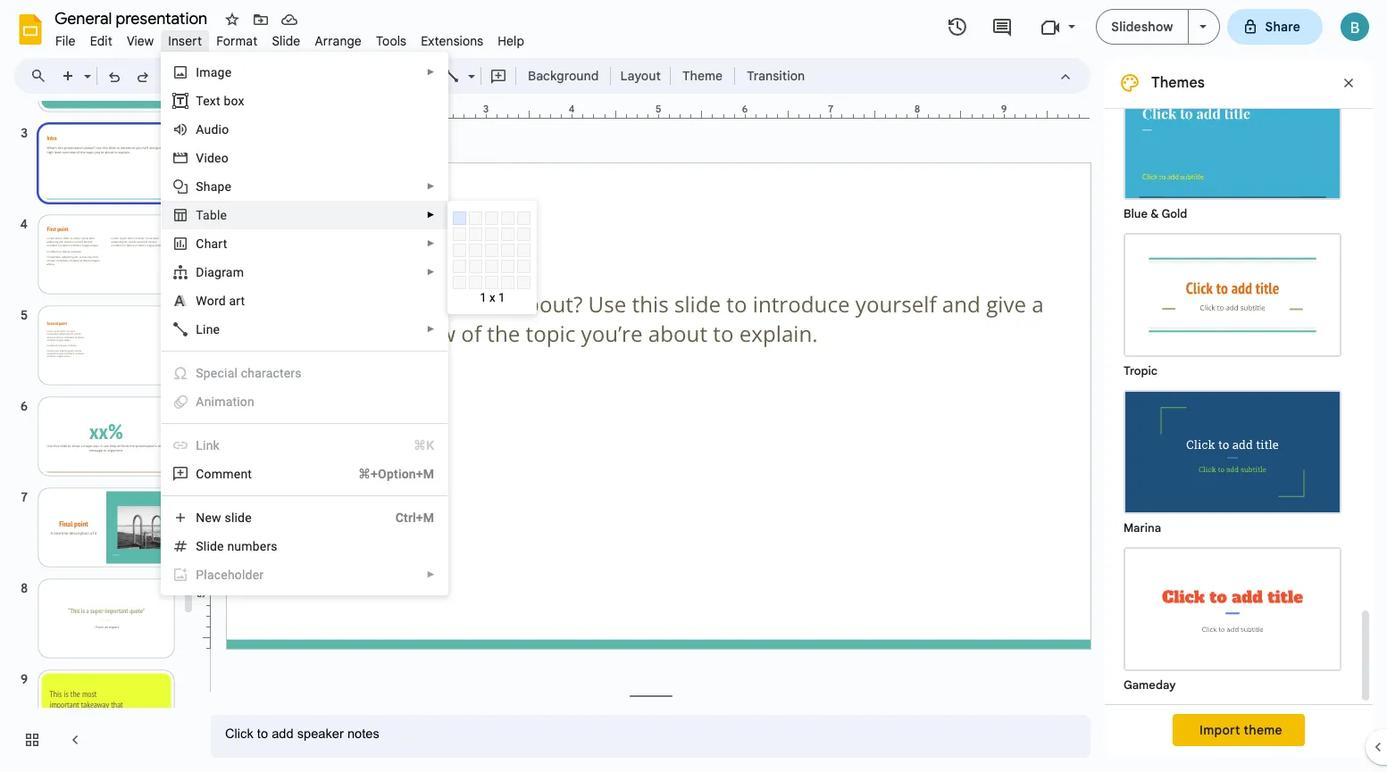 Task type: describe. For each thing, give the bounding box(es) containing it.
line
[[196, 323, 220, 337]]

video v element
[[196, 151, 234, 165]]

slide
[[272, 33, 301, 49]]

edit menu item
[[83, 30, 120, 52]]

slid e numbers
[[196, 540, 278, 554]]

ext
[[203, 94, 220, 108]]

1‬
[[499, 291, 505, 305]]

► for i mage
[[427, 67, 435, 77]]

word art w element
[[196, 294, 251, 308]]

file
[[55, 33, 76, 49]]

Star checkbox
[[220, 7, 245, 32]]

import theme button
[[1173, 715, 1305, 747]]

slideshow
[[1112, 19, 1174, 35]]

ctrl+m
[[396, 511, 435, 525]]

laceholder
[[204, 568, 264, 583]]

tools menu item
[[369, 30, 414, 52]]

text box t element
[[196, 94, 250, 108]]

layout button
[[615, 63, 667, 89]]

line q element
[[196, 323, 225, 337]]

i mage
[[196, 65, 232, 80]]

shape s element
[[196, 180, 237, 194]]

lin k
[[196, 439, 220, 453]]

⌘+option+m
[[358, 467, 435, 482]]

d iagram
[[196, 265, 244, 280]]

themes application
[[0, 0, 1388, 773]]

navigation inside themes application
[[0, 28, 197, 773]]

d
[[196, 265, 204, 280]]

► for le
[[427, 210, 435, 220]]

theme button
[[675, 63, 731, 89]]

mage
[[200, 65, 232, 80]]

Rename text field
[[48, 7, 218, 29]]

► for d iagram
[[427, 267, 435, 277]]

w
[[196, 294, 207, 308]]

x
[[490, 291, 496, 305]]

slideshow button
[[1097, 9, 1189, 45]]

c
[[218, 366, 224, 381]]

characters
[[241, 366, 302, 381]]

tools
[[376, 33, 407, 49]]

marina
[[1124, 521, 1162, 536]]

theme
[[1244, 723, 1283, 739]]

c h art
[[196, 237, 227, 251]]

import
[[1200, 723, 1241, 739]]

u
[[204, 122, 211, 137]]

table b element
[[196, 208, 233, 223]]

layout
[[621, 68, 661, 84]]

view
[[127, 33, 154, 49]]

s
[[196, 180, 204, 194]]

le
[[217, 208, 227, 223]]

ord
[[207, 294, 226, 308]]

arrange menu item
[[308, 30, 369, 52]]

s hape
[[196, 180, 232, 194]]

blue
[[1124, 206, 1148, 222]]

v
[[196, 151, 204, 165]]

main toolbar
[[53, 63, 814, 89]]

► for p laceholder
[[427, 570, 435, 580]]

file menu item
[[48, 30, 83, 52]]

placeholder p element
[[196, 568, 269, 583]]

audio u element
[[196, 122, 234, 137]]

p
[[196, 568, 204, 583]]

► for s hape
[[427, 181, 435, 191]]

spe
[[196, 366, 218, 381]]

► for art
[[427, 239, 435, 248]]

box
[[224, 94, 245, 108]]

co m ment
[[196, 467, 252, 482]]

theme
[[683, 68, 723, 84]]

b
[[210, 208, 217, 223]]

new slide with layout image
[[80, 64, 91, 71]]

insert menu item
[[161, 30, 209, 52]]

‪1 x 1‬ menu item
[[449, 207, 774, 533]]

import theme
[[1200, 723, 1283, 739]]

animation a element
[[196, 395, 260, 409]]

menu bar banner
[[0, 0, 1388, 773]]

diagram d element
[[196, 265, 249, 280]]

format
[[216, 33, 258, 49]]

art for w ord art
[[229, 294, 245, 308]]

menu inside themes application
[[161, 52, 449, 596]]

hape
[[204, 180, 232, 194]]

iagram
[[204, 265, 244, 280]]

edit
[[90, 33, 112, 49]]

menu item containing a
[[173, 393, 435, 411]]

Gameday radio
[[1115, 539, 1351, 696]]

menu item containing spe
[[173, 365, 435, 382]]

spe c ial characters
[[196, 366, 302, 381]]



Task type: locate. For each thing, give the bounding box(es) containing it.
menu item containing lin
[[173, 437, 435, 455]]

menu
[[161, 52, 449, 596]]

0 horizontal spatial art
[[211, 237, 227, 251]]

menu bar containing file
[[48, 23, 532, 53]]

1 vertical spatial art
[[229, 294, 245, 308]]

comment m element
[[196, 467, 257, 482]]

4 menu item from the top
[[173, 567, 435, 584]]

1 horizontal spatial art
[[229, 294, 245, 308]]

new slide n element
[[196, 511, 257, 525]]

Marina radio
[[1115, 382, 1351, 539]]

2 menu item from the top
[[173, 393, 435, 411]]

view menu item
[[120, 30, 161, 52]]

navigation
[[0, 28, 197, 773]]

a
[[196, 122, 204, 137], [196, 395, 204, 409]]

ta b le
[[196, 208, 227, 223]]

2 ► from the top
[[427, 181, 435, 191]]

help
[[498, 33, 525, 49]]

3 menu item from the top
[[173, 437, 435, 455]]

transition button
[[739, 63, 813, 89]]

7 ► from the top
[[427, 570, 435, 580]]

⌘+option+m element
[[337, 466, 435, 483]]

menu item
[[173, 365, 435, 382], [173, 393, 435, 411], [173, 437, 435, 455], [173, 567, 435, 584]]

1 menu item from the top
[[173, 365, 435, 382]]

ew
[[205, 511, 221, 525]]

slide numbers e element
[[196, 540, 283, 554]]

menu item down characters on the left
[[173, 393, 435, 411]]

n
[[196, 511, 205, 525]]

w ord art
[[196, 294, 245, 308]]

slide
[[225, 511, 252, 525]]

6 ► from the top
[[427, 324, 435, 334]]

i
[[196, 65, 200, 80]]

a inside menu item
[[196, 395, 204, 409]]

4 ► from the top
[[427, 239, 435, 248]]

a for u
[[196, 122, 204, 137]]

lin
[[196, 439, 213, 453]]

nimation
[[204, 395, 255, 409]]

menu item up ment
[[173, 437, 435, 455]]

arrange
[[315, 33, 362, 49]]

m
[[212, 467, 223, 482]]

1 a from the top
[[196, 122, 204, 137]]

insert
[[168, 33, 202, 49]]

menu item containing p
[[173, 567, 435, 584]]

‪1 x 1‬
[[480, 291, 505, 305]]

slide menu item
[[265, 30, 308, 52]]

themes
[[1152, 74, 1205, 92]]

v ideo
[[196, 151, 229, 165]]

k
[[213, 439, 220, 453]]

art right c
[[211, 237, 227, 251]]

► inside menu item
[[427, 570, 435, 580]]

e
[[217, 540, 224, 554]]

n ew slide
[[196, 511, 252, 525]]

‪1
[[480, 291, 487, 305]]

share button
[[1227, 9, 1323, 45]]

dio
[[211, 122, 229, 137]]

a u dio
[[196, 122, 229, 137]]

►
[[427, 67, 435, 77], [427, 181, 435, 191], [427, 210, 435, 220], [427, 239, 435, 248], [427, 267, 435, 277], [427, 324, 435, 334], [427, 570, 435, 580]]

Menus field
[[22, 63, 62, 88]]

gameday
[[1124, 678, 1176, 693]]

share
[[1266, 19, 1301, 35]]

transition
[[747, 68, 805, 84]]

extensions
[[421, 33, 484, 49]]

h
[[204, 237, 211, 251]]

co
[[196, 467, 212, 482]]

art
[[211, 237, 227, 251], [229, 294, 245, 308]]

themes section
[[1105, 0, 1373, 759]]

numbers
[[227, 540, 278, 554]]

a down spe
[[196, 395, 204, 409]]

⌘k
[[414, 439, 435, 453]]

ment
[[223, 467, 252, 482]]

0 vertical spatial a
[[196, 122, 204, 137]]

background button
[[520, 63, 607, 89]]

a nimation
[[196, 395, 255, 409]]

Tropic radio
[[1115, 224, 1351, 382]]

ideo
[[204, 151, 229, 165]]

special characters c element
[[196, 366, 307, 381]]

t
[[196, 94, 203, 108]]

p laceholder
[[196, 568, 264, 583]]

5 ► from the top
[[427, 267, 435, 277]]

menu containing i
[[161, 52, 449, 596]]

3 ► from the top
[[427, 210, 435, 220]]

art right ord
[[229, 294, 245, 308]]

1 ► from the top
[[427, 67, 435, 77]]

&
[[1151, 206, 1159, 222]]

ctrl+m element
[[374, 509, 435, 527]]

c
[[196, 237, 204, 251]]

art for c h art
[[211, 237, 227, 251]]

⌘k element
[[392, 437, 435, 455]]

1 vertical spatial a
[[196, 395, 204, 409]]

a left dio
[[196, 122, 204, 137]]

ial
[[224, 366, 238, 381]]

menu item down numbers
[[173, 567, 435, 584]]

format menu item
[[209, 30, 265, 52]]

0 vertical spatial art
[[211, 237, 227, 251]]

2 a from the top
[[196, 395, 204, 409]]

option group containing blue & gold
[[1105, 0, 1359, 705]]

ta
[[196, 208, 210, 223]]

gold
[[1162, 206, 1188, 222]]

link k element
[[196, 439, 225, 453]]

chart h element
[[196, 237, 233, 251]]

blue & gold
[[1124, 206, 1188, 222]]

option group
[[1105, 0, 1359, 705]]

extensions menu item
[[414, 30, 491, 52]]

menu bar
[[48, 23, 532, 53]]

slid
[[196, 540, 217, 554]]

image i element
[[196, 65, 237, 80]]

a for nimation
[[196, 395, 204, 409]]

menu bar inside menu bar banner
[[48, 23, 532, 53]]

t ext box
[[196, 94, 245, 108]]

select line image
[[464, 64, 475, 71]]

option group inside themes section
[[1105, 0, 1359, 705]]

help menu item
[[491, 30, 532, 52]]

menu item up nimation at the left of the page
[[173, 365, 435, 382]]

Blue & Gold radio
[[1115, 67, 1351, 224]]

presentation options image
[[1200, 25, 1207, 29]]

background
[[528, 68, 599, 84]]

tropic
[[1124, 364, 1158, 379]]



Task type: vqa. For each thing, say whether or not it's contained in the screenshot.


